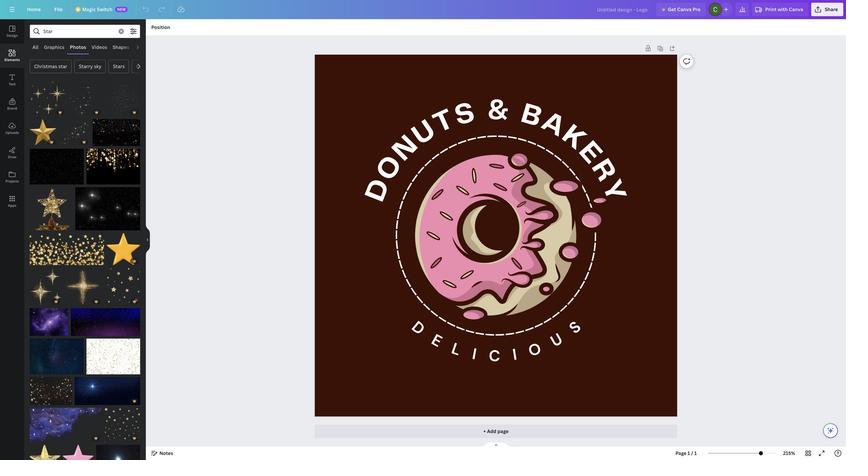 Task type: describe. For each thing, give the bounding box(es) containing it.
side panel tab list
[[0, 19, 24, 214]]

uploads
[[5, 130, 19, 135]]

s inside o u s
[[565, 317, 585, 339]]

get
[[668, 6, 676, 12]]

stars button
[[109, 60, 129, 73]]

0 horizontal spatial u
[[408, 116, 441, 151]]

projects button
[[0, 165, 24, 190]]

design button
[[0, 19, 24, 44]]

christmas star button
[[30, 60, 72, 73]]

0 vertical spatial s
[[452, 99, 478, 131]]

c
[[488, 346, 500, 367]]

text button
[[0, 68, 24, 92]]

new
[[117, 7, 126, 12]]

pro
[[693, 6, 701, 12]]

untitled media image for christmas image
[[75, 188, 140, 231]]

photos button
[[67, 41, 89, 54]]

galaxy button
[[132, 60, 156, 73]]

position
[[151, 24, 170, 30]]

215%
[[783, 451, 795, 457]]

sky
[[94, 63, 101, 70]]

show pages image
[[480, 443, 512, 448]]

starry sky
[[79, 63, 101, 70]]

christmas image
[[30, 188, 73, 231]]

+ add page
[[483, 429, 509, 435]]

2 shining stars image from the left
[[105, 81, 140, 117]]

untitled media image for stars in the universe image
[[86, 149, 140, 185]]

magic switch
[[82, 6, 112, 12]]

d for d e l
[[407, 317, 429, 340]]

page
[[498, 429, 509, 435]]

christmas star
[[34, 63, 67, 70]]

/
[[691, 451, 693, 457]]

dark blue night sky with bright star image
[[75, 378, 140, 406]]

yellow star image
[[107, 234, 140, 266]]

2 1 from the left
[[694, 451, 697, 457]]

y
[[597, 177, 630, 206]]

notes button
[[149, 449, 176, 459]]

stars on dark sky image
[[71, 309, 140, 336]]

galaxy
[[136, 63, 151, 70]]

pink star image
[[63, 446, 93, 461]]

print with canva
[[765, 6, 803, 12]]

n
[[389, 131, 424, 167]]

+ add page button
[[315, 425, 677, 439]]

home
[[27, 6, 41, 12]]

r
[[586, 155, 620, 187]]

+
[[483, 429, 486, 435]]

share
[[825, 6, 838, 12]]

draw
[[8, 155, 16, 159]]

apps
[[8, 203, 16, 208]]

a
[[537, 108, 570, 142]]

Search elements search field
[[43, 25, 115, 38]]

brand
[[7, 106, 17, 111]]

u inside o u s
[[547, 329, 566, 352]]

Design title text field
[[592, 3, 654, 16]]

night sky with stars black background image
[[92, 119, 140, 146]]



Task type: vqa. For each thing, say whether or not it's contained in the screenshot.
Search your content search field
no



Task type: locate. For each thing, give the bounding box(es) containing it.
file button
[[49, 3, 68, 16]]

watercolor stars on blue clouds background with copy space image
[[30, 408, 102, 443]]

1 horizontal spatial canva
[[789, 6, 803, 12]]

1 vertical spatial e
[[428, 330, 445, 352]]

uploads button
[[0, 117, 24, 141]]

1 horizontal spatial e
[[574, 137, 607, 169]]

o for o
[[372, 152, 408, 186]]

1 horizontal spatial d
[[407, 317, 429, 340]]

0 horizontal spatial i
[[470, 344, 478, 365]]

1 horizontal spatial u
[[547, 329, 566, 352]]

hide image
[[146, 224, 150, 256]]

videos button
[[89, 41, 110, 54]]

t
[[430, 106, 459, 139]]

1 right /
[[694, 451, 697, 457]]

christmas
[[34, 63, 57, 70]]

switch
[[97, 6, 112, 12]]

group
[[30, 77, 66, 117], [68, 81, 102, 117], [105, 81, 140, 117], [30, 115, 57, 146], [60, 115, 90, 146], [92, 115, 140, 146], [30, 145, 84, 185], [86, 145, 140, 185], [30, 183, 73, 231], [75, 183, 140, 231], [30, 229, 104, 266], [107, 229, 140, 266], [30, 264, 62, 306], [64, 264, 102, 306], [105, 264, 140, 306], [30, 305, 68, 336], [71, 305, 140, 336], [30, 335, 84, 375], [86, 335, 140, 375], [30, 374, 72, 406], [75, 374, 140, 406], [30, 404, 102, 443], [104, 404, 140, 443], [30, 442, 60, 461], [63, 442, 93, 461], [96, 442, 140, 461]]

d e l
[[407, 317, 463, 361]]

brand button
[[0, 92, 24, 117]]

elements
[[4, 57, 20, 62]]

1 horizontal spatial s
[[565, 317, 585, 339]]

0 horizontal spatial 1
[[688, 451, 690, 457]]

elements button
[[0, 44, 24, 68]]

starry
[[79, 63, 93, 70]]

l
[[449, 339, 463, 361]]

star
[[58, 63, 67, 70]]

u
[[408, 116, 441, 151], [547, 329, 566, 352]]

i right c
[[511, 345, 518, 366]]

1 vertical spatial u
[[547, 329, 566, 352]]

photos
[[70, 44, 86, 50]]

0 vertical spatial u
[[408, 116, 441, 151]]

shapes button
[[110, 41, 132, 54]]

position button
[[149, 22, 173, 33]]

graphics
[[44, 44, 64, 50]]

1 1 from the left
[[688, 451, 690, 457]]

shining stars image
[[68, 81, 102, 117], [105, 81, 140, 117]]

get canva pro button
[[656, 3, 706, 16]]

page 1 / 1
[[676, 451, 697, 457]]

share button
[[811, 3, 843, 16]]

main menu bar
[[0, 0, 846, 19]]

0 vertical spatial o
[[372, 152, 408, 186]]

0 horizontal spatial o
[[372, 152, 408, 186]]

shining stars image down stars button
[[105, 81, 140, 117]]

gold star image
[[30, 268, 62, 306]]

canva inside "button"
[[677, 6, 692, 12]]

canva inside dropdown button
[[789, 6, 803, 12]]

notes
[[159, 451, 173, 457]]

draw button
[[0, 141, 24, 165]]

s
[[452, 99, 478, 131], [565, 317, 585, 339]]

1 horizontal spatial 1
[[694, 451, 697, 457]]

page
[[676, 451, 687, 457]]

o
[[372, 152, 408, 186], [525, 339, 544, 362]]

magic
[[82, 6, 96, 12]]

1 horizontal spatial shining stars image
[[105, 81, 140, 117]]

audio
[[135, 44, 148, 50]]

0 horizontal spatial e
[[428, 330, 445, 352]]

print with canva button
[[752, 3, 809, 16]]

i
[[470, 344, 478, 365], [511, 345, 518, 366]]

1 vertical spatial s
[[565, 317, 585, 339]]

0 horizontal spatial canva
[[677, 6, 692, 12]]

design
[[7, 33, 18, 38]]

&
[[487, 97, 509, 125]]

graphics button
[[41, 41, 67, 54]]

untitled media image for starry night sky image
[[86, 339, 140, 375]]

glitter gold star image
[[30, 81, 66, 117], [60, 119, 90, 146], [105, 268, 140, 306], [104, 408, 140, 443]]

get canva pro
[[668, 6, 701, 12]]

0 vertical spatial d
[[362, 176, 395, 206]]

shapes
[[113, 44, 129, 50]]

canva right with
[[789, 6, 803, 12]]

b
[[518, 100, 545, 132]]

file
[[54, 6, 63, 12]]

canva
[[677, 6, 692, 12], [789, 6, 803, 12]]

videos
[[92, 44, 107, 50]]

e inside d e l
[[428, 330, 445, 352]]

all
[[32, 44, 39, 50]]

k
[[557, 121, 591, 155]]

all button
[[30, 41, 41, 54]]

stars
[[113, 63, 125, 70]]

d
[[362, 176, 395, 206], [407, 317, 429, 340]]

0 horizontal spatial s
[[452, 99, 478, 131]]

untitled media image
[[86, 149, 140, 185], [75, 188, 140, 231], [86, 339, 140, 375], [96, 446, 140, 461]]

0 horizontal spatial d
[[362, 176, 395, 206]]

o inside o u s
[[525, 339, 544, 362]]

print
[[765, 6, 777, 12]]

d inside d e l
[[407, 317, 429, 340]]

e
[[574, 137, 607, 169], [428, 330, 445, 352]]

1 shining stars image from the left
[[68, 81, 102, 117]]

starry night sky image
[[30, 339, 84, 375]]

0 vertical spatial e
[[574, 137, 607, 169]]

golden stars cutout background image
[[30, 234, 104, 266]]

galaxy in space image
[[30, 309, 68, 336]]

i right l
[[470, 344, 478, 365]]

1 vertical spatial d
[[407, 317, 429, 340]]

1 horizontal spatial o
[[525, 339, 544, 362]]

add
[[487, 429, 496, 435]]

black background with shiny stars image
[[30, 378, 72, 406]]

home link
[[22, 3, 46, 16]]

starry sky button
[[74, 60, 106, 73]]

canva assistant image
[[827, 427, 835, 435]]

shining stars image down starry
[[68, 81, 102, 117]]

1 left /
[[688, 451, 690, 457]]

o for o u s
[[525, 339, 544, 362]]

1
[[688, 451, 690, 457], [694, 451, 697, 457]]

1 horizontal spatial i
[[511, 345, 518, 366]]

1 canva from the left
[[677, 6, 692, 12]]

d for d
[[362, 176, 395, 206]]

apps button
[[0, 190, 24, 214]]

star gold glitter image
[[64, 268, 102, 306]]

with
[[778, 6, 788, 12]]

gold star isolated on white image
[[30, 119, 57, 146]]

215% button
[[778, 449, 800, 459]]

stars in the universe image
[[30, 149, 84, 185]]

text
[[9, 82, 16, 86]]

o u s
[[525, 317, 585, 362]]

old christmas star ornament image
[[30, 446, 60, 461]]

0 horizontal spatial shining stars image
[[68, 81, 102, 117]]

canva left "pro"
[[677, 6, 692, 12]]

1 vertical spatial o
[[525, 339, 544, 362]]

audio button
[[132, 41, 151, 54]]

2 canva from the left
[[789, 6, 803, 12]]

projects
[[5, 179, 19, 184]]



